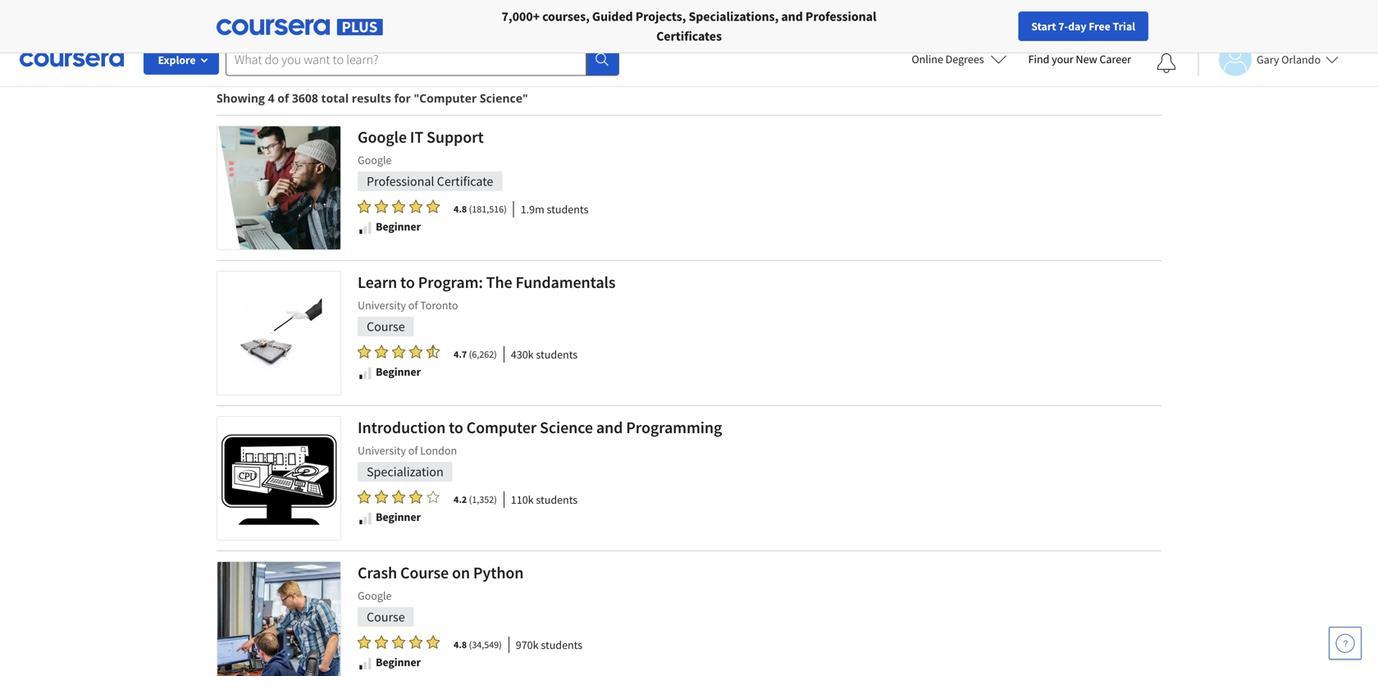 Task type: vqa. For each thing, say whether or not it's contained in the screenshot.


Task type: describe. For each thing, give the bounding box(es) containing it.
businesses
[[154, 8, 217, 25]]

orlando
[[1282, 52, 1322, 67]]

1.9m students
[[521, 202, 589, 217]]

start 7-day free trial
[[1032, 19, 1136, 34]]

learn to program: the fundamentals by university of toronto image
[[218, 272, 341, 395]]

beginner level image for crash
[[358, 656, 373, 671]]

4.8 for support
[[454, 203, 467, 215]]

information technology
[[759, 23, 887, 38]]

beginner level image for learn
[[358, 365, 373, 380]]

showing
[[217, 90, 265, 106]]

crash course on python google course
[[358, 563, 524, 625]]

"computer
[[414, 90, 477, 106]]

google it support google professional certificate
[[358, 127, 494, 190]]

gary orlando
[[1257, 52, 1322, 67]]

start
[[1032, 19, 1057, 34]]

courses,
[[543, 8, 590, 25]]

fundamentals
[[516, 272, 616, 293]]

learn
[[358, 272, 397, 293]]

half filled star image
[[427, 344, 440, 359]]

specializations,
[[689, 8, 779, 25]]

find your new career link
[[1021, 49, 1140, 70]]

start 7-day free trial button
[[1019, 11, 1149, 41]]

specialization
[[367, 464, 444, 480]]

popular
[[340, 23, 386, 37]]

to for learn
[[401, 272, 415, 293]]

2 vertical spatial course
[[367, 609, 405, 625]]

110k students
[[511, 492, 578, 507]]

degrees
[[946, 52, 985, 66]]

certificates
[[657, 28, 722, 44]]

humanities
[[961, 23, 1023, 38]]

professional inside google it support google professional certificate
[[367, 173, 435, 190]]

online degrees button
[[899, 41, 1021, 77]]

career
[[1100, 52, 1132, 66]]

gary
[[1257, 52, 1280, 67]]

for
[[394, 90, 411, 106]]

for universities
[[243, 8, 328, 25]]

health button
[[688, 19, 743, 42]]

2 google from the top
[[358, 153, 392, 167]]

find
[[1029, 52, 1050, 66]]

projects,
[[636, 8, 686, 25]]

coursera plus image
[[217, 19, 383, 35]]

110k
[[511, 492, 534, 507]]

london
[[420, 443, 457, 458]]

technology
[[826, 23, 887, 38]]

students for support
[[547, 202, 589, 217]]

(6,262)
[[469, 348, 497, 361]]

1 vertical spatial course
[[401, 563, 449, 583]]

and inside 7,000+ courses, guided projects, specializations, and professional certificates
[[782, 8, 803, 25]]

science for data science
[[631, 23, 671, 38]]

1.9m
[[521, 202, 545, 217]]

python
[[473, 563, 524, 583]]

0 vertical spatial of
[[278, 90, 289, 106]]

students for program:
[[536, 347, 578, 362]]

certificate
[[437, 173, 494, 190]]

find your new career
[[1029, 52, 1132, 66]]

science inside introduction to computer science and programming university of london specialization
[[540, 417, 593, 438]]

the
[[486, 272, 513, 293]]

crash course on python by google image
[[218, 562, 341, 676]]

to for introduction
[[449, 417, 464, 438]]

beginner for learn
[[376, 364, 421, 379]]

program:
[[418, 272, 483, 293]]

results
[[352, 90, 391, 106]]

crash
[[358, 563, 397, 583]]

4.2 (1,352)
[[454, 493, 497, 506]]

coursera image
[[20, 46, 124, 72]]

introduction to computer science and programming by university of london, goldsmiths, university of london image
[[218, 417, 341, 540]]

trial
[[1113, 19, 1136, 34]]

beginner for introduction
[[376, 510, 421, 524]]

new
[[1077, 52, 1098, 66]]

show notifications image
[[1157, 53, 1177, 73]]

for for governments
[[354, 8, 372, 25]]

and inside button
[[938, 23, 958, 38]]

data science button
[[593, 19, 681, 42]]

introduction
[[358, 417, 446, 438]]

introduction to computer science and programming university of london specialization
[[358, 417, 723, 480]]

day
[[1069, 19, 1087, 34]]

explore
[[158, 53, 196, 67]]

information
[[759, 23, 823, 38]]

governments
[[375, 8, 449, 25]]

4.8 (181,516)
[[454, 203, 507, 215]]

computer science button
[[470, 19, 587, 42]]

guided
[[593, 8, 633, 25]]

4.8 (34,549)
[[454, 639, 502, 651]]

7,000+
[[502, 8, 540, 25]]

computer science
[[479, 23, 577, 38]]



Task type: locate. For each thing, give the bounding box(es) containing it.
university down learn
[[358, 298, 406, 313]]

0 vertical spatial google
[[358, 127, 407, 147]]

beginner for google
[[376, 219, 421, 234]]

university inside introduction to computer science and programming university of london specialization
[[358, 443, 406, 458]]

(181,516)
[[469, 203, 507, 215]]

course inside "learn to program: the fundamentals university of toronto course"
[[367, 318, 405, 335]]

4.8 left (34,549)
[[454, 639, 467, 651]]

science right data
[[631, 23, 671, 38]]

4 beginner from the top
[[376, 655, 421, 670]]

arts and humanities
[[913, 23, 1023, 38]]

of inside introduction to computer science and programming university of london specialization
[[409, 443, 418, 458]]

4.7
[[454, 348, 467, 361]]

0 vertical spatial course
[[367, 318, 405, 335]]

your
[[1052, 52, 1074, 66]]

0 vertical spatial 4.8
[[454, 203, 467, 215]]

help center image
[[1336, 634, 1356, 653]]

1 horizontal spatial to
[[449, 417, 464, 438]]

science for computer science
[[537, 23, 577, 38]]

science up 110k students
[[540, 417, 593, 438]]

science
[[537, 23, 577, 38], [631, 23, 671, 38], [540, 417, 593, 438]]

students right 110k
[[536, 492, 578, 507]]

2 4.8 from the top
[[454, 639, 467, 651]]

professional
[[806, 8, 877, 25], [367, 173, 435, 190]]

3608
[[292, 90, 318, 106]]

1 horizontal spatial professional
[[806, 8, 877, 25]]

learn to program: the fundamentals university of toronto course
[[358, 272, 616, 335]]

beginner down crash course on python google course at the left bottom of page
[[376, 655, 421, 670]]

0 horizontal spatial professional
[[367, 173, 435, 190]]

filled star image
[[410, 199, 423, 214], [427, 199, 440, 214], [358, 344, 371, 359], [375, 344, 388, 359], [392, 344, 405, 359], [358, 490, 371, 504], [375, 490, 388, 504], [410, 490, 423, 504], [358, 635, 371, 650], [392, 635, 405, 650]]

total
[[321, 90, 349, 106]]

to right learn
[[401, 272, 415, 293]]

1 for from the left
[[243, 8, 261, 25]]

gary orlando button
[[1198, 43, 1340, 76]]

2 beginner from the top
[[376, 364, 421, 379]]

toronto
[[420, 298, 458, 313]]

1 vertical spatial to
[[449, 417, 464, 438]]

beginner for crash
[[376, 655, 421, 670]]

1 vertical spatial 4.8
[[454, 639, 467, 651]]

to inside "learn to program: the fundamentals university of toronto course"
[[401, 272, 415, 293]]

university down introduction
[[358, 443, 406, 458]]

1 vertical spatial of
[[409, 298, 418, 313]]

computer inside introduction to computer science and programming university of london specialization
[[467, 417, 537, 438]]

0 horizontal spatial and
[[597, 417, 623, 438]]

1 vertical spatial beginner level image
[[358, 365, 373, 380]]

it
[[410, 127, 424, 147]]

2 vertical spatial beginner level image
[[358, 656, 373, 671]]

computer up (1,352)
[[467, 417, 537, 438]]

businesses link
[[129, 0, 223, 33]]

and
[[782, 8, 803, 25], [938, 23, 958, 38], [597, 417, 623, 438]]

to
[[401, 272, 415, 293], [449, 417, 464, 438]]

1 google from the top
[[358, 127, 407, 147]]

2 vertical spatial of
[[409, 443, 418, 458]]

0 horizontal spatial for
[[243, 8, 261, 25]]

students right 1.9m
[[547, 202, 589, 217]]

7-
[[1059, 19, 1069, 34]]

universities
[[263, 8, 328, 25]]

1 vertical spatial google
[[358, 153, 392, 167]]

970k students
[[516, 638, 583, 653]]

course down learn
[[367, 318, 405, 335]]

students for computer
[[536, 492, 578, 507]]

and right 'specializations,'
[[782, 8, 803, 25]]

computer inside button
[[479, 23, 534, 38]]

2 university from the top
[[358, 443, 406, 458]]

science"
[[480, 90, 528, 106]]

1 4.8 from the top
[[454, 203, 467, 215]]

3 beginner level image from the top
[[358, 656, 373, 671]]

data science
[[603, 23, 671, 38]]

1 beginner from the top
[[376, 219, 421, 234]]

2 beginner level image from the top
[[358, 365, 373, 380]]

support
[[427, 127, 484, 147]]

for left the universities
[[243, 8, 261, 25]]

students
[[547, 202, 589, 217], [536, 347, 578, 362], [536, 492, 578, 507], [541, 638, 583, 653]]

google
[[358, 127, 407, 147], [358, 153, 392, 167], [358, 589, 392, 603]]

2 for from the left
[[354, 8, 372, 25]]

for governments
[[354, 8, 449, 25]]

for for universities
[[243, 8, 261, 25]]

4.8
[[454, 203, 467, 215], [454, 639, 467, 651]]

4.8 left (181,516)
[[454, 203, 467, 215]]

of
[[278, 90, 289, 106], [409, 298, 418, 313], [409, 443, 418, 458]]

university inside "learn to program: the fundamentals university of toronto course"
[[358, 298, 406, 313]]

to inside introduction to computer science and programming university of london specialization
[[449, 417, 464, 438]]

0 horizontal spatial to
[[401, 272, 415, 293]]

1 vertical spatial university
[[358, 443, 406, 458]]

1 vertical spatial professional
[[367, 173, 435, 190]]

information technology button
[[749, 19, 897, 42]]

None search field
[[226, 43, 620, 76]]

explore button
[[144, 45, 219, 75]]

1 horizontal spatial and
[[782, 8, 803, 25]]

google inside crash course on python google course
[[358, 589, 392, 603]]

free
[[1089, 19, 1111, 34]]

health
[[698, 23, 733, 38]]

online
[[912, 52, 944, 66]]

for left 'governments'
[[354, 8, 372, 25]]

(34,549)
[[469, 639, 502, 651]]

What do you want to learn? text field
[[226, 43, 587, 76]]

beginner up introduction
[[376, 364, 421, 379]]

1 university from the top
[[358, 298, 406, 313]]

data
[[603, 23, 628, 38]]

of left toronto
[[409, 298, 418, 313]]

2 horizontal spatial and
[[938, 23, 958, 38]]

course left on
[[401, 563, 449, 583]]

on
[[452, 563, 470, 583]]

professional inside 7,000+ courses, guided projects, specializations, and professional certificates
[[806, 8, 877, 25]]

students right 430k
[[536, 347, 578, 362]]

beginner level image
[[358, 220, 373, 235], [358, 365, 373, 380], [358, 656, 373, 671]]

beginner up learn
[[376, 219, 421, 234]]

course down crash
[[367, 609, 405, 625]]

1 vertical spatial computer
[[467, 417, 537, 438]]

of right '4'
[[278, 90, 289, 106]]

4.2
[[454, 493, 467, 506]]

beginner
[[376, 219, 421, 234], [376, 364, 421, 379], [376, 510, 421, 524], [376, 655, 421, 670]]

and inside introduction to computer science and programming university of london specialization
[[597, 417, 623, 438]]

430k
[[511, 347, 534, 362]]

online degrees
[[912, 52, 985, 66]]

4.7 (6,262)
[[454, 348, 497, 361]]

google down crash
[[358, 589, 392, 603]]

and right arts
[[938, 23, 958, 38]]

of up "specialization"
[[409, 443, 418, 458]]

0 vertical spatial to
[[401, 272, 415, 293]]

university
[[358, 298, 406, 313], [358, 443, 406, 458]]

4.8 for on
[[454, 639, 467, 651]]

0 vertical spatial computer
[[479, 23, 534, 38]]

4
[[268, 90, 275, 106]]

0 vertical spatial professional
[[806, 8, 877, 25]]

programming
[[626, 417, 723, 438]]

students right '970k'
[[541, 638, 583, 653]]

arts
[[913, 23, 935, 38]]

star image
[[427, 490, 440, 504]]

google it support by google image
[[218, 126, 341, 250]]

0 vertical spatial beginner level image
[[358, 220, 373, 235]]

banner navigation
[[13, 0, 462, 33]]

0 vertical spatial university
[[358, 298, 406, 313]]

beginner level image for google
[[358, 220, 373, 235]]

showing 4 of 3608 total results for "computer science"
[[217, 90, 528, 106]]

1 horizontal spatial for
[[354, 8, 372, 25]]

of inside "learn to program: the fundamentals university of toronto course"
[[409, 298, 418, 313]]

7,000+ courses, guided projects, specializations, and professional certificates
[[502, 8, 877, 44]]

1 beginner level image from the top
[[358, 220, 373, 235]]

google down showing 4 of 3608 total results for "computer science"
[[358, 153, 392, 167]]

to up london
[[449, 417, 464, 438]]

2 vertical spatial google
[[358, 589, 392, 603]]

3 google from the top
[[358, 589, 392, 603]]

filled star image
[[358, 199, 371, 214], [375, 199, 388, 214], [392, 199, 405, 214], [410, 344, 423, 359], [392, 490, 405, 504], [375, 635, 388, 650], [410, 635, 423, 650], [427, 635, 440, 650]]

970k
[[516, 638, 539, 653]]

430k students
[[511, 347, 578, 362]]

3 beginner from the top
[[376, 510, 421, 524]]

science left the guided
[[537, 23, 577, 38]]

students for on
[[541, 638, 583, 653]]

computer left courses,
[[479, 23, 534, 38]]

(1,352)
[[469, 493, 497, 506]]

google left it
[[358, 127, 407, 147]]

beginner level image
[[358, 511, 373, 526]]

beginner right beginner level image
[[376, 510, 421, 524]]

arts and humanities button
[[904, 19, 1033, 42]]

and left the programming
[[597, 417, 623, 438]]



